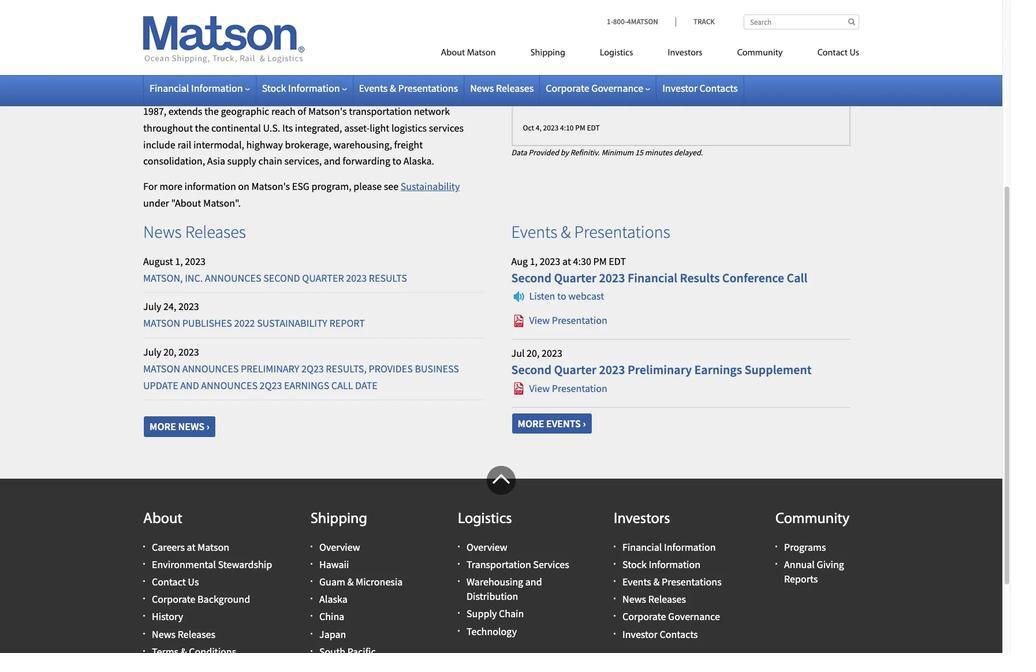 Task type: vqa. For each thing, say whether or not it's contained in the screenshot.
quarterly
no



Task type: describe. For each thing, give the bounding box(es) containing it.
aug
[[511, 255, 528, 268]]

japan
[[319, 627, 346, 641]]

supply
[[467, 607, 497, 620]]

more for events
[[518, 417, 544, 430]]

1 vertical spatial community
[[775, 511, 850, 527]]

investor contacts link for bottom 'corporate governance' link
[[622, 627, 698, 641]]

more for news
[[150, 420, 176, 433]]

24,
[[163, 300, 176, 313]]

view presentation link inside second quarter 2023 financial results conference call article
[[511, 313, 607, 327]]

about for about matson
[[441, 49, 465, 58]]

program,
[[312, 180, 352, 193]]

releases inside financial information stock information events & presentations news releases corporate governance investor contacts
[[648, 593, 686, 606]]

0 horizontal spatial events & presentations
[[359, 81, 458, 95]]

listen
[[529, 289, 555, 303]]

matson's
[[251, 180, 290, 193]]

preliminary
[[628, 361, 692, 378]]

programs
[[784, 540, 826, 554]]

events & presentations link for the 'stock information' link corresponding to bottom 'corporate governance' link
[[622, 575, 722, 588]]

about matson
[[441, 49, 496, 58]]

conference
[[722, 269, 784, 286]]

0 horizontal spatial edt
[[587, 123, 600, 133]]

second quarter 2023 preliminary earnings supplement link
[[511, 361, 851, 378]]

more events ›
[[518, 417, 586, 430]]

2023 for quarter
[[542, 347, 562, 360]]

hawaii
[[319, 558, 349, 571]]

1 vertical spatial news releases
[[143, 220, 246, 242]]

refinitiv.
[[570, 147, 600, 158]]

financial information
[[150, 81, 243, 95]]

investors inside the top menu navigation
[[668, 49, 703, 58]]

4:30
[[573, 255, 591, 268]]

0 vertical spatial governance
[[591, 81, 643, 95]]

1 vertical spatial events & presentations
[[511, 220, 670, 242]]

july 24, 2023 matson publishes 2022 sustainability report
[[143, 300, 365, 330]]

0 horizontal spatial contact us link
[[152, 575, 199, 588]]

view presentation link inside second quarter 2023 preliminary earnings supplement article
[[511, 381, 607, 395]]

date
[[355, 379, 378, 392]]

hawaii link
[[319, 558, 349, 571]]

+1.84 (+2.11%) volume
[[523, 41, 781, 71]]

stewardship
[[218, 558, 272, 571]]

2023 for pm
[[543, 123, 559, 133]]

0 vertical spatial stock
[[262, 81, 286, 95]]

news inside financial information stock information events & presentations news releases corporate governance investor contacts
[[622, 593, 646, 606]]

and
[[180, 379, 199, 392]]

shipping link
[[513, 43, 583, 66]]

corporate inside financial information stock information events & presentations news releases corporate governance investor contacts
[[622, 610, 666, 623]]

edt inside aug 1, 2023 at 4:30 pm edt second quarter 2023 financial results conference call
[[609, 255, 626, 268]]

investor inside financial information stock information events & presentations news releases corporate governance investor contacts
[[622, 627, 658, 641]]

information
[[184, 180, 236, 193]]

week for high
[[535, 74, 559, 88]]

stock information link for top 'corporate governance' link
[[262, 81, 347, 95]]

matson,
[[143, 271, 183, 284]]

call
[[787, 269, 808, 286]]

matson announces preliminary 2q23 results, provides business update and announces 2q23 earnings call date link
[[143, 362, 459, 392]]

search image
[[848, 18, 855, 25]]

1-800-4matson link
[[607, 17, 676, 27]]

warehousing and distribution link
[[467, 575, 542, 603]]

careers at matson environmental stewardship contact us corporate background history news releases
[[152, 540, 272, 641]]

data provided by refinitiv. minimum 15 minutes delayed.
[[511, 147, 703, 158]]

august 1, 2023 matson, inc. announces second quarter 2023 results
[[143, 255, 407, 284]]

to
[[557, 289, 566, 303]]

presentation inside jul 20, 2023 second quarter 2023 preliminary earnings supplement view presentation
[[552, 381, 607, 395]]

stock information link for bottom 'corporate governance' link
[[622, 558, 700, 571]]

environmental
[[152, 558, 216, 571]]

about matson link
[[424, 43, 513, 66]]

› for releases
[[207, 420, 209, 433]]

alaska
[[319, 593, 348, 606]]

stock inside financial information stock information events & presentations news releases corporate governance investor contacts
[[622, 558, 647, 571]]

at inside careers at matson environmental stewardship contact us corporate background history news releases
[[187, 540, 195, 554]]

0 horizontal spatial pm
[[575, 123, 585, 133]]

earnings
[[284, 379, 329, 392]]

chain
[[499, 607, 524, 620]]

update
[[143, 379, 178, 392]]

careers
[[152, 540, 185, 554]]

supplement
[[745, 361, 812, 378]]

+1.84
[[713, 41, 738, 55]]

week for low
[[535, 91, 559, 104]]

report
[[329, 317, 365, 330]]

logistics inside the top menu navigation
[[600, 49, 633, 58]]

guam
[[319, 575, 345, 588]]

sustainability
[[401, 180, 460, 193]]

$97.49 52 week low
[[523, 74, 743, 104]]

investor contacts link for top 'corporate governance' link
[[662, 81, 738, 95]]

programs annual giving reports
[[784, 540, 844, 586]]

listen to webcast link
[[511, 289, 604, 303]]

second
[[263, 271, 300, 284]]

overview transportation services warehousing and distribution supply chain technology
[[467, 540, 569, 638]]

background
[[197, 593, 250, 606]]

by
[[561, 147, 569, 158]]

change
[[523, 41, 556, 55]]

back to top image
[[487, 466, 516, 495]]

environmental stewardship link
[[152, 558, 272, 571]]

corporate background link
[[152, 593, 250, 606]]

0 vertical spatial contacts
[[700, 81, 738, 95]]

second inside aug 1, 2023 at 4:30 pm edt second quarter 2023 financial results conference call
[[511, 269, 552, 286]]

services
[[533, 558, 569, 571]]

aug 1, 2023 at 4:30 pm edt second quarter 2023 financial results conference call
[[511, 255, 808, 286]]

2 vertical spatial announces
[[201, 379, 258, 392]]

provided
[[528, 147, 559, 158]]

announces inside august 1, 2023 matson, inc. announces second quarter 2023 results
[[205, 271, 261, 284]]

preliminary
[[241, 362, 299, 375]]

webcast
[[568, 289, 604, 303]]

1, for quarter
[[175, 255, 183, 268]]

july for july 20, 2023 matson announces preliminary 2q23 results, provides business update and announces 2q23 earnings call date
[[143, 345, 161, 359]]

matson for 20,
[[143, 362, 180, 375]]

presentation inside second quarter 2023 financial results conference call article
[[552, 313, 607, 327]]

1 vertical spatial 2q23
[[260, 379, 282, 392]]

1-800-4matson
[[607, 17, 658, 27]]

on
[[238, 180, 249, 193]]

supply chain link
[[467, 607, 524, 620]]

overview for hawaii
[[319, 540, 360, 554]]

1 vertical spatial corporate governance link
[[622, 610, 720, 623]]

transportation services link
[[467, 558, 569, 571]]

quarter inside jul 20, 2023 second quarter 2023 preliminary earnings supplement view presentation
[[554, 361, 597, 378]]

1-
[[607, 17, 613, 27]]

japan link
[[319, 627, 346, 641]]

1, for second
[[530, 255, 538, 268]]

contact inside careers at matson environmental stewardship contact us corporate background history news releases
[[152, 575, 186, 588]]

matson for 24,
[[143, 317, 180, 330]]

1 vertical spatial announces
[[182, 362, 239, 375]]

second quarter 2023 financial results conference call article
[[511, 253, 851, 333]]

community link
[[720, 43, 800, 66]]

2023 for publishes
[[178, 300, 199, 313]]

$97.49
[[713, 74, 743, 88]]

investor contacts
[[662, 81, 738, 95]]

releases inside careers at matson environmental stewardship contact us corporate background history news releases
[[178, 627, 215, 641]]

2023 for inc.
[[185, 255, 206, 268]]

guam & micronesia link
[[319, 575, 403, 588]]

community inside the top menu navigation
[[737, 49, 783, 58]]

1 horizontal spatial corporate
[[546, 81, 589, 95]]

low
[[561, 91, 579, 104]]

july for july 24, 2023 matson publishes 2022 sustainability report
[[143, 300, 161, 313]]

track link
[[676, 17, 715, 27]]

jul 20, 2023 second quarter 2023 preliminary earnings supplement view presentation
[[511, 347, 812, 395]]

& inside "overview hawaii guam & micronesia alaska china japan"
[[347, 575, 354, 588]]

under
[[143, 196, 169, 210]]



Task type: locate. For each thing, give the bounding box(es) containing it.
overview hawaii guam & micronesia alaska china japan
[[319, 540, 403, 641]]

results
[[680, 269, 720, 286]]

call
[[331, 379, 353, 392]]

view
[[529, 313, 550, 327], [529, 381, 550, 395]]

overview link up the transportation at bottom
[[467, 540, 507, 554]]

0 horizontal spatial logistics
[[458, 511, 512, 527]]

shipping inside the top menu navigation
[[530, 49, 565, 58]]

229,958
[[713, 58, 749, 71]]

stock
[[262, 81, 286, 95], [622, 558, 647, 571]]

4:10
[[560, 123, 574, 133]]

overview link up hawaii
[[319, 540, 360, 554]]

1 vertical spatial contacts
[[660, 627, 698, 641]]

esg
[[292, 180, 309, 193]]

1, inside august 1, 2023 matson, inc. announces second quarter 2023 results
[[175, 255, 183, 268]]

1 overview link from the left
[[319, 540, 360, 554]]

2 overview link from the left
[[467, 540, 507, 554]]

financial
[[150, 81, 189, 95], [628, 269, 677, 286], [622, 540, 662, 554]]

2023 right 4,
[[543, 123, 559, 133]]

› for &
[[583, 417, 586, 430]]

1 quarter from the top
[[554, 269, 597, 286]]

1 vertical spatial news releases link
[[622, 593, 686, 606]]

229,958 52 week high
[[523, 58, 749, 88]]

0 horizontal spatial corporate
[[152, 593, 195, 606]]

more
[[160, 180, 182, 193]]

None search field
[[744, 14, 859, 29]]

2 vertical spatial financial
[[622, 540, 662, 554]]

matson up the "update"
[[143, 362, 180, 375]]

1 horizontal spatial overview link
[[467, 540, 507, 554]]

2 view from the top
[[529, 381, 550, 395]]

overview link for logistics
[[467, 540, 507, 554]]

0 horizontal spatial us
[[188, 575, 199, 588]]

1 vertical spatial matson
[[198, 540, 229, 554]]

us down search image on the top right of page
[[850, 49, 859, 58]]

20, inside july 20, 2023 matson announces preliminary 2q23 results, provides business update and announces 2q23 earnings call date
[[163, 345, 176, 359]]

alaska link
[[319, 593, 348, 606]]

week inside $97.49 52 week low
[[535, 91, 559, 104]]

financial for financial information
[[150, 81, 189, 95]]

view up more events ›
[[529, 381, 550, 395]]

20, right "jul"
[[527, 347, 540, 360]]

2 july from the top
[[143, 345, 161, 359]]

Search search field
[[744, 14, 859, 29]]

listen to webcast
[[529, 289, 604, 303]]

52 inside $97.49 52 week low
[[523, 91, 533, 104]]

1 vertical spatial events & presentations link
[[622, 575, 722, 588]]

0 horizontal spatial more
[[150, 420, 176, 433]]

2 matson from the top
[[143, 362, 180, 375]]

shipping up "volume"
[[530, 49, 565, 58]]

news inside careers at matson environmental stewardship contact us corporate background history news releases
[[152, 627, 176, 641]]

(+2.11%)
[[740, 41, 781, 55]]

2023 up webcast in the right of the page
[[599, 269, 625, 286]]

1 vertical spatial about
[[143, 511, 182, 527]]

0 horizontal spatial matson
[[198, 540, 229, 554]]

0 vertical spatial 2q23
[[301, 362, 324, 375]]

pm right '4:30'
[[593, 255, 607, 268]]

1 vertical spatial stock
[[622, 558, 647, 571]]

about inside footer
[[143, 511, 182, 527]]

4matson
[[627, 17, 658, 27]]

0 vertical spatial financial information link
[[150, 81, 250, 95]]

0 vertical spatial financial
[[150, 81, 189, 95]]

about for about
[[143, 511, 182, 527]]

1 view presentation link from the top
[[511, 313, 607, 327]]

0 vertical spatial news releases
[[470, 81, 534, 95]]

corporate inside careers at matson environmental stewardship contact us corporate background history news releases
[[152, 593, 195, 606]]

overview up hawaii
[[319, 540, 360, 554]]

2 vertical spatial corporate
[[622, 610, 666, 623]]

2023 up and
[[178, 345, 199, 359]]

0 vertical spatial presentations
[[398, 81, 458, 95]]

2023 for 4:30
[[540, 255, 560, 268]]

15
[[635, 147, 643, 158]]

1 vertical spatial presentations
[[574, 220, 670, 242]]

for
[[143, 180, 157, 193]]

financial information link
[[150, 81, 250, 95], [622, 540, 716, 554]]

0 vertical spatial corporate governance link
[[546, 81, 650, 95]]

quarter
[[554, 269, 597, 286], [554, 361, 597, 378]]

contact us link down environmental
[[152, 575, 199, 588]]

2 quarter from the top
[[554, 361, 597, 378]]

2 1, from the left
[[530, 255, 538, 268]]

1 horizontal spatial overview
[[467, 540, 507, 554]]

about inside the top menu navigation
[[441, 49, 465, 58]]

0 horizontal spatial news releases link
[[152, 627, 215, 641]]

1 vertical spatial view presentation link
[[511, 381, 607, 395]]

0 vertical spatial announces
[[205, 271, 261, 284]]

provides
[[369, 362, 413, 375]]

1 horizontal spatial contact us link
[[800, 43, 859, 66]]

july
[[143, 300, 161, 313], [143, 345, 161, 359]]

1 vertical spatial governance
[[668, 610, 720, 623]]

us inside the top menu navigation
[[850, 49, 859, 58]]

0 horizontal spatial contact
[[152, 575, 186, 588]]

about
[[441, 49, 465, 58], [143, 511, 182, 527]]

2 second from the top
[[511, 361, 552, 378]]

news releases down "about
[[143, 220, 246, 242]]

financial inside financial information stock information events & presentations news releases corporate governance investor contacts
[[622, 540, 662, 554]]

20, for matson
[[163, 345, 176, 359]]

800-
[[613, 17, 627, 27]]

news releases down "volume"
[[470, 81, 534, 95]]

contact inside the top menu navigation
[[817, 49, 848, 58]]

quarter down view presentation
[[554, 361, 597, 378]]

top menu navigation
[[389, 43, 859, 66]]

matson image
[[143, 16, 305, 64]]

0 vertical spatial view
[[529, 313, 550, 327]]

us
[[850, 49, 859, 58], [188, 575, 199, 588]]

corporate governance link
[[546, 81, 650, 95], [622, 610, 720, 623]]

financial for financial information stock information events & presentations news releases corporate governance investor contacts
[[622, 540, 662, 554]]

second quarter 2023 preliminary earnings supplement article
[[511, 345, 851, 401]]

1 horizontal spatial events & presentations link
[[622, 575, 722, 588]]

52 for 229,958 52 week high
[[523, 74, 533, 88]]

0 vertical spatial quarter
[[554, 269, 597, 286]]

0 vertical spatial about
[[441, 49, 465, 58]]

0 vertical spatial logistics
[[600, 49, 633, 58]]

2023 right "jul"
[[542, 347, 562, 360]]

1 vertical spatial contact
[[152, 575, 186, 588]]

20, for second
[[527, 347, 540, 360]]

› inside "more news ›" link
[[207, 420, 209, 433]]

1 horizontal spatial ›
[[583, 417, 586, 430]]

second down "jul"
[[511, 361, 552, 378]]

1 horizontal spatial news releases link
[[470, 81, 534, 95]]

2023 up inc.
[[185, 255, 206, 268]]

july 20, 2023 matson announces preliminary 2q23 results, provides business update and announces 2q23 earnings call date
[[143, 345, 459, 392]]

1 vertical spatial corporate
[[152, 593, 195, 606]]

publishes
[[182, 317, 232, 330]]

›
[[583, 417, 586, 430], [207, 420, 209, 433]]

1, right aug
[[530, 255, 538, 268]]

20, up the "update"
[[163, 345, 176, 359]]

results,
[[326, 362, 367, 375]]

logistics down the back to top image
[[458, 511, 512, 527]]

community
[[737, 49, 783, 58], [775, 511, 850, 527]]

2q23 down preliminary
[[260, 379, 282, 392]]

1 vertical spatial pm
[[593, 255, 607, 268]]

0 horizontal spatial contacts
[[660, 627, 698, 641]]

matson, inc. announces second quarter 2023 results link
[[143, 271, 407, 284]]

1 vertical spatial presentation
[[552, 381, 607, 395]]

stock information
[[262, 81, 340, 95]]

matson inside the top menu navigation
[[467, 49, 496, 58]]

1 second from the top
[[511, 269, 552, 286]]

logistics
[[600, 49, 633, 58], [458, 511, 512, 527]]

sustainability
[[257, 317, 327, 330]]

business
[[415, 362, 459, 375]]

edt up refinitiv.
[[587, 123, 600, 133]]

news releases link for top 'corporate governance' link
[[470, 81, 534, 95]]

0 vertical spatial corporate
[[546, 81, 589, 95]]

matson".
[[203, 196, 241, 210]]

overview up the transportation at bottom
[[467, 540, 507, 554]]

1 vertical spatial investors
[[614, 511, 670, 527]]

investors
[[668, 49, 703, 58], [614, 511, 670, 527]]

0 vertical spatial investors
[[668, 49, 703, 58]]

more news › link
[[143, 416, 216, 437]]

2 horizontal spatial news releases link
[[622, 593, 686, 606]]

1 vertical spatial financial
[[628, 269, 677, 286]]

2022
[[234, 317, 255, 330]]

view down listen
[[529, 313, 550, 327]]

presentation up more events ›
[[552, 381, 607, 395]]

distribution
[[467, 590, 518, 603]]

financial information stock information events & presentations news releases corporate governance investor contacts
[[622, 540, 722, 641]]

1 horizontal spatial events & presentations
[[511, 220, 670, 242]]

0 vertical spatial matson
[[143, 317, 180, 330]]

and
[[525, 575, 542, 588]]

1 vertical spatial july
[[143, 345, 161, 359]]

1 week from the top
[[535, 74, 559, 88]]

matson down 24,
[[143, 317, 180, 330]]

2023 inside july 20, 2023 matson announces preliminary 2q23 results, provides business update and announces 2q23 earnings call date
[[178, 345, 199, 359]]

week down "volume"
[[535, 74, 559, 88]]

information for financial information
[[191, 81, 243, 95]]

0 horizontal spatial 1,
[[175, 255, 183, 268]]

1 vertical spatial 52
[[523, 91, 533, 104]]

2 vertical spatial news releases link
[[152, 627, 215, 641]]

pm right 4:10
[[575, 123, 585, 133]]

minimum
[[601, 147, 634, 158]]

1 view from the top
[[529, 313, 550, 327]]

0 vertical spatial contact us link
[[800, 43, 859, 66]]

1, inside aug 1, 2023 at 4:30 pm edt second quarter 2023 financial results conference call
[[530, 255, 538, 268]]

0 vertical spatial shipping
[[530, 49, 565, 58]]

0 vertical spatial events & presentations
[[359, 81, 458, 95]]

contact down environmental
[[152, 575, 186, 588]]

july left 24,
[[143, 300, 161, 313]]

"about
[[171, 196, 201, 210]]

information for stock information
[[288, 81, 340, 95]]

technology
[[467, 625, 517, 638]]

52 up oct
[[523, 91, 533, 104]]

warehousing
[[467, 575, 523, 588]]

more news ›
[[150, 420, 209, 433]]

matson inside july 20, 2023 matson announces preliminary 2q23 results, provides business update and announces 2q23 earnings call date
[[143, 362, 180, 375]]

20, inside jul 20, 2023 second quarter 2023 preliminary earnings supplement view presentation
[[527, 347, 540, 360]]

july inside july 20, 2023 matson announces preliminary 2q23 results, provides business update and announces 2q23 earnings call date
[[143, 345, 161, 359]]

› inside more events › link
[[583, 417, 586, 430]]

1 horizontal spatial us
[[850, 49, 859, 58]]

logistics up 229,958 52 week high
[[600, 49, 633, 58]]

contact us link down search image on the top right of page
[[800, 43, 859, 66]]

1 horizontal spatial pm
[[593, 255, 607, 268]]

overview link for shipping
[[319, 540, 360, 554]]

announces right and
[[201, 379, 258, 392]]

overview link
[[319, 540, 360, 554], [467, 540, 507, 554]]

pm
[[575, 123, 585, 133], [593, 255, 607, 268]]

1 overview from the left
[[319, 540, 360, 554]]

reports
[[784, 572, 818, 586]]

2 52 from the top
[[523, 91, 533, 104]]

community up 229,958
[[737, 49, 783, 58]]

view inside jul 20, 2023 second quarter 2023 preliminary earnings supplement view presentation
[[529, 381, 550, 395]]

1 vertical spatial shipping
[[311, 511, 367, 527]]

financial inside aug 1, 2023 at 4:30 pm edt second quarter 2023 financial results conference call
[[628, 269, 677, 286]]

2q23 up earnings
[[301, 362, 324, 375]]

1 horizontal spatial 20,
[[527, 347, 540, 360]]

news releases link for bottom 'corporate governance' link
[[622, 593, 686, 606]]

careers at matson link
[[152, 540, 229, 554]]

1 horizontal spatial edt
[[609, 255, 626, 268]]

more events › link
[[511, 413, 592, 434]]

second inside jul 20, 2023 second quarter 2023 preliminary earnings supplement view presentation
[[511, 361, 552, 378]]

for more information on matson's esg program, please see sustainability under "about matson".
[[143, 180, 460, 210]]

0 horizontal spatial events & presentations link
[[359, 81, 458, 95]]

2023 inside july 24, 2023 matson publishes 2022 sustainability report
[[178, 300, 199, 313]]

view inside second quarter 2023 financial results conference call article
[[529, 313, 550, 327]]

footer
[[0, 466, 1002, 653]]

contacts inside financial information stock information events & presentations news releases corporate governance investor contacts
[[660, 627, 698, 641]]

1 horizontal spatial more
[[518, 417, 544, 430]]

overview inside "overview hawaii guam & micronesia alaska china japan"
[[319, 540, 360, 554]]

jul
[[511, 347, 525, 360]]

logistics inside footer
[[458, 511, 512, 527]]

stock information link
[[262, 81, 347, 95], [622, 558, 700, 571]]

1 horizontal spatial 1,
[[530, 255, 538, 268]]

announces right inc.
[[205, 271, 261, 284]]

1, right august on the top left of page
[[175, 255, 183, 268]]

2 presentation from the top
[[552, 381, 607, 395]]

1 horizontal spatial 2q23
[[301, 362, 324, 375]]

data
[[511, 147, 527, 158]]

week left low
[[535, 91, 559, 104]]

52 down "volume"
[[523, 74, 533, 88]]

0 vertical spatial matson
[[467, 49, 496, 58]]

0 horizontal spatial overview
[[319, 540, 360, 554]]

announces up and
[[182, 362, 239, 375]]

1 horizontal spatial contact
[[817, 49, 848, 58]]

1 vertical spatial matson
[[143, 362, 180, 375]]

0 vertical spatial pm
[[575, 123, 585, 133]]

see
[[384, 180, 399, 193]]

investors inside footer
[[614, 511, 670, 527]]

programs link
[[784, 540, 826, 554]]

at left '4:30'
[[562, 255, 571, 268]]

4,
[[536, 123, 542, 133]]

2 overview from the left
[[467, 540, 507, 554]]

footer containing about
[[0, 466, 1002, 653]]

matson inside july 24, 2023 matson publishes 2022 sustainability report
[[143, 317, 180, 330]]

presentation down webcast in the right of the page
[[552, 313, 607, 327]]

contact down "search" search field
[[817, 49, 848, 58]]

1 presentation from the top
[[552, 313, 607, 327]]

2 week from the top
[[535, 91, 559, 104]]

52 for $97.49 52 week low
[[523, 91, 533, 104]]

logistics link
[[583, 43, 650, 66]]

edt right '4:30'
[[609, 255, 626, 268]]

0 horizontal spatial 2q23
[[260, 379, 282, 392]]

0 vertical spatial second
[[511, 269, 552, 286]]

please
[[354, 180, 382, 193]]

view presentation link down listen to webcast link
[[511, 313, 607, 327]]

july up the "update"
[[143, 345, 161, 359]]

investors link
[[650, 43, 720, 66]]

china
[[319, 610, 344, 623]]

july inside july 24, 2023 matson publishes 2022 sustainability report
[[143, 300, 161, 313]]

information for financial information stock information events & presentations news releases corporate governance investor contacts
[[664, 540, 716, 554]]

events & presentations link for the 'stock information' link associated with top 'corporate governance' link
[[359, 81, 458, 95]]

2023 left the results
[[346, 271, 367, 284]]

2023 right aug
[[540, 255, 560, 268]]

0 horizontal spatial stock information link
[[262, 81, 347, 95]]

1 july from the top
[[143, 300, 161, 313]]

events & presentations link
[[359, 81, 458, 95], [622, 575, 722, 588]]

2 vertical spatial presentations
[[662, 575, 722, 588]]

us inside careers at matson environmental stewardship contact us corporate background history news releases
[[188, 575, 199, 588]]

0 vertical spatial community
[[737, 49, 783, 58]]

volume
[[523, 58, 556, 71]]

oct
[[523, 123, 534, 133]]

2 view presentation link from the top
[[511, 381, 607, 395]]

1 matson from the top
[[143, 317, 180, 330]]

1 horizontal spatial investor
[[662, 81, 698, 95]]

week inside 229,958 52 week high
[[535, 74, 559, 88]]

community up programs
[[775, 511, 850, 527]]

shipping up hawaii
[[311, 511, 367, 527]]

0 vertical spatial week
[[535, 74, 559, 88]]

overview for transportation
[[467, 540, 507, 554]]

1 vertical spatial contact us link
[[152, 575, 199, 588]]

1 vertical spatial edt
[[609, 255, 626, 268]]

1 horizontal spatial governance
[[668, 610, 720, 623]]

52 inside 229,958 52 week high
[[523, 74, 533, 88]]

1 horizontal spatial at
[[562, 255, 571, 268]]

1 horizontal spatial news releases
[[470, 81, 534, 95]]

august
[[143, 255, 173, 268]]

overview inside 'overview transportation services warehousing and distribution supply chain technology'
[[467, 540, 507, 554]]

& inside financial information stock information events & presentations news releases corporate governance investor contacts
[[653, 575, 660, 588]]

us up corporate background 'link' on the bottom of the page
[[188, 575, 199, 588]]

0 vertical spatial investor
[[662, 81, 698, 95]]

technology link
[[467, 625, 517, 638]]

2 horizontal spatial corporate
[[622, 610, 666, 623]]

second down aug
[[511, 269, 552, 286]]

history
[[152, 610, 183, 623]]

2023 left preliminary
[[599, 361, 625, 378]]

1 1, from the left
[[175, 255, 183, 268]]

0 vertical spatial events & presentations link
[[359, 81, 458, 95]]

at
[[562, 255, 571, 268], [187, 540, 195, 554]]

0 vertical spatial view presentation link
[[511, 313, 607, 327]]

0 horizontal spatial 20,
[[163, 345, 176, 359]]

2023 for announces
[[178, 345, 199, 359]]

china link
[[319, 610, 344, 623]]

governance inside financial information stock information events & presentations news releases corporate governance investor contacts
[[668, 610, 720, 623]]

financial information link for the 'stock information' link corresponding to bottom 'corporate governance' link
[[622, 540, 716, 554]]

1 vertical spatial stock information link
[[622, 558, 700, 571]]

0 horizontal spatial financial information link
[[150, 81, 250, 95]]

0 vertical spatial investor contacts link
[[662, 81, 738, 95]]

1 horizontal spatial about
[[441, 49, 465, 58]]

pm inside aug 1, 2023 at 4:30 pm edt second quarter 2023 financial results conference call
[[593, 255, 607, 268]]

events inside financial information stock information events & presentations news releases corporate governance investor contacts
[[622, 575, 651, 588]]

presentations inside financial information stock information events & presentations news releases corporate governance investor contacts
[[662, 575, 722, 588]]

quarter inside aug 1, 2023 at 4:30 pm edt second quarter 2023 financial results conference call
[[554, 269, 597, 286]]

track
[[693, 17, 715, 27]]

financial information link for the 'stock information' link associated with top 'corporate governance' link
[[150, 81, 250, 95]]

shipping inside footer
[[311, 511, 367, 527]]

matson inside careers at matson environmental stewardship contact us corporate background history news releases
[[198, 540, 229, 554]]

0 vertical spatial contact
[[817, 49, 848, 58]]

at up environmental
[[187, 540, 195, 554]]

presentations
[[398, 81, 458, 95], [574, 220, 670, 242], [662, 575, 722, 588]]

1 52 from the top
[[523, 74, 533, 88]]

view presentation link up more events ›
[[511, 381, 607, 395]]

quarter down '4:30'
[[554, 269, 597, 286]]

contacts
[[700, 81, 738, 95], [660, 627, 698, 641]]

at inside aug 1, 2023 at 4:30 pm edt second quarter 2023 financial results conference call
[[562, 255, 571, 268]]

2023 right 24,
[[178, 300, 199, 313]]

high
[[561, 74, 581, 88]]

delayed.
[[674, 147, 703, 158]]



